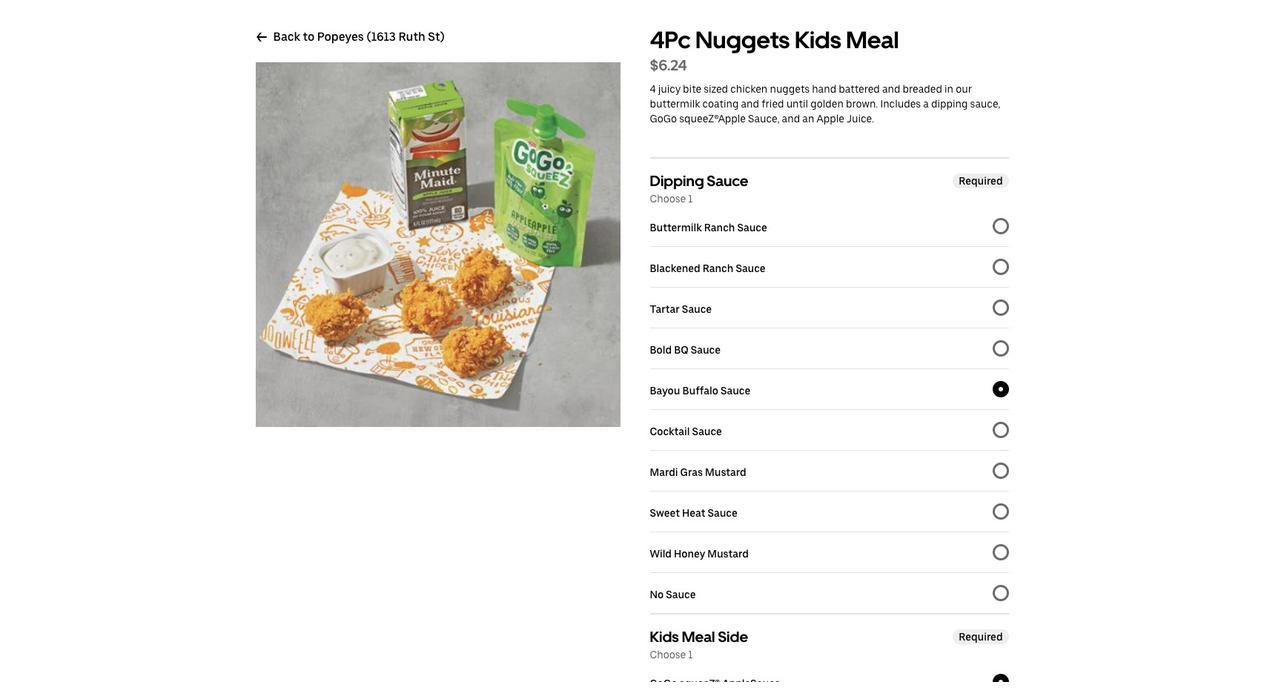 Task type: locate. For each thing, give the bounding box(es) containing it.
sauce right no
[[666, 589, 696, 600]]

choose down no sauce
[[650, 649, 686, 661]]

blackened
[[650, 262, 701, 274]]

ruth
[[399, 30, 426, 44]]

ranch down buttermilk ranch sauce
[[703, 262, 734, 274]]

sauce right heat
[[708, 507, 738, 519]]

choose down dipping
[[650, 193, 686, 205]]

0 vertical spatial ranch
[[705, 221, 735, 233]]

blackened ranch sauce
[[650, 262, 766, 274]]

1 down dipping
[[689, 193, 693, 205]]

sauce right bq at right bottom
[[691, 344, 721, 356]]

tartar
[[650, 303, 680, 315]]

0 vertical spatial mustard
[[706, 466, 747, 478]]

1 vertical spatial kids
[[650, 628, 679, 646]]

sweet
[[650, 507, 680, 519]]

1
[[689, 193, 693, 205], [689, 649, 693, 661]]

mustard
[[706, 466, 747, 478], [708, 548, 749, 560]]

includes
[[881, 98, 921, 110]]

dipping sauce choose 1
[[650, 172, 749, 205]]

2 required from the top
[[959, 631, 1003, 643]]

ranch for buttermilk
[[705, 221, 735, 233]]

buffalo
[[683, 385, 719, 396]]

nuggets
[[770, 83, 810, 95]]

nuggets
[[696, 26, 790, 54]]

popeyes
[[317, 30, 364, 44]]

mardi
[[650, 466, 678, 478]]

choose
[[650, 193, 686, 205], [650, 649, 686, 661]]

2 choose from the top
[[650, 649, 686, 661]]

bite
[[683, 83, 702, 95]]

sauce,
[[749, 113, 780, 125]]

to
[[303, 30, 315, 44]]

1 horizontal spatial kids
[[795, 26, 842, 54]]

1 vertical spatial and
[[741, 98, 760, 110]]

1 required from the top
[[959, 175, 1003, 187]]

2 1 from the top
[[689, 649, 693, 661]]

ranch up blackened ranch sauce
[[705, 221, 735, 233]]

ranch for blackened
[[703, 262, 734, 274]]

1 inside dipping sauce choose 1
[[689, 193, 693, 205]]

4pc nuggets kids meal $6.24
[[650, 26, 900, 74]]

brown.
[[846, 98, 878, 110]]

0 horizontal spatial kids
[[650, 628, 679, 646]]

kids down no
[[650, 628, 679, 646]]

1 vertical spatial ranch
[[703, 262, 734, 274]]

and up includes on the top
[[883, 83, 901, 95]]

meal inside kids meal side choose 1
[[682, 628, 715, 646]]

buttermilk
[[650, 221, 702, 233]]

1 choose from the top
[[650, 193, 686, 205]]

choose inside dipping sauce choose 1
[[650, 193, 686, 205]]

1 horizontal spatial meal
[[847, 26, 900, 54]]

choose inside kids meal side choose 1
[[650, 649, 686, 661]]

0 vertical spatial kids
[[795, 26, 842, 54]]

0 vertical spatial meal
[[847, 26, 900, 54]]

dipping
[[932, 98, 968, 110]]

buttermilk
[[650, 98, 700, 110]]

mustard right honey
[[708, 548, 749, 560]]

sauce up buttermilk ranch sauce
[[707, 172, 749, 190]]

sauce
[[707, 172, 749, 190], [738, 221, 768, 233], [736, 262, 766, 274], [682, 303, 712, 315], [691, 344, 721, 356], [721, 385, 751, 396], [692, 425, 722, 437], [708, 507, 738, 519], [666, 589, 696, 600]]

0 vertical spatial choose
[[650, 193, 686, 205]]

ranch
[[705, 221, 735, 233], [703, 262, 734, 274]]

1 vertical spatial choose
[[650, 649, 686, 661]]

$6.24
[[650, 56, 687, 74]]

and down chicken
[[741, 98, 760, 110]]

bayou
[[650, 385, 680, 396]]

2 horizontal spatial and
[[883, 83, 901, 95]]

1 horizontal spatial and
[[782, 113, 801, 125]]

0 horizontal spatial meal
[[682, 628, 715, 646]]

1 1 from the top
[[689, 193, 693, 205]]

and down until
[[782, 113, 801, 125]]

sauce down buttermilk ranch sauce
[[736, 262, 766, 274]]

1 down no sauce
[[689, 649, 693, 661]]

0 vertical spatial and
[[883, 83, 901, 95]]

gogo
[[650, 113, 677, 125]]

tartar sauce
[[650, 303, 712, 315]]

1 vertical spatial meal
[[682, 628, 715, 646]]

meal
[[847, 26, 900, 54], [682, 628, 715, 646]]

kids up hand
[[795, 26, 842, 54]]

meal left side
[[682, 628, 715, 646]]

1 vertical spatial mustard
[[708, 548, 749, 560]]

bold bq sauce
[[650, 344, 721, 356]]

0 vertical spatial required
[[959, 175, 1003, 187]]

0 horizontal spatial and
[[741, 98, 760, 110]]

meal up battered
[[847, 26, 900, 54]]

1 vertical spatial 1
[[689, 649, 693, 661]]

mustard right gras in the right bottom of the page
[[706, 466, 747, 478]]

fried
[[762, 98, 784, 110]]

kids
[[795, 26, 842, 54], [650, 628, 679, 646]]

squeez®apple
[[680, 113, 746, 125]]

1 vertical spatial required
[[959, 631, 1003, 643]]

juicy
[[659, 83, 681, 95]]

required
[[959, 175, 1003, 187], [959, 631, 1003, 643]]

no sauce
[[650, 589, 696, 600]]

2 vertical spatial and
[[782, 113, 801, 125]]

kids meal side choose 1
[[650, 628, 749, 661]]

required for dipping sauce
[[959, 175, 1003, 187]]

1 inside kids meal side choose 1
[[689, 649, 693, 661]]

0 vertical spatial 1
[[689, 193, 693, 205]]

and
[[883, 83, 901, 95], [741, 98, 760, 110], [782, 113, 801, 125]]



Task type: vqa. For each thing, say whether or not it's contained in the screenshot.
first the Choose
yes



Task type: describe. For each thing, give the bounding box(es) containing it.
juice.
[[847, 113, 874, 125]]

back
[[273, 30, 300, 44]]

sauce right buffalo
[[721, 385, 751, 396]]

golden
[[811, 98, 844, 110]]

sauce right cocktail
[[692, 425, 722, 437]]

st)
[[428, 30, 445, 44]]

hand
[[812, 83, 837, 95]]

mustard for mardi gras mustard
[[706, 466, 747, 478]]

sweet heat sauce
[[650, 507, 738, 519]]

4pc
[[650, 26, 691, 54]]

side
[[718, 628, 749, 646]]

bayou buffalo sauce
[[650, 385, 751, 396]]

in
[[945, 83, 954, 95]]

(1613
[[367, 30, 396, 44]]

honey
[[674, 548, 706, 560]]

chicken
[[731, 83, 768, 95]]

buttermilk ranch sauce
[[650, 221, 768, 233]]

4 juicy bite sized chicken nuggets hand battered and breaded in our buttermilk coating and fried until golden brown. includes a dipping sauce, gogo squeez®apple sauce, and an apple juice.
[[650, 83, 1001, 125]]

heat
[[683, 507, 706, 519]]

apple
[[817, 113, 845, 125]]

breaded
[[903, 83, 943, 95]]

meal inside 4pc nuggets kids meal $6.24
[[847, 26, 900, 54]]

bq
[[674, 344, 689, 356]]

our
[[956, 83, 972, 95]]

sauce right the tartar
[[682, 303, 712, 315]]

bold
[[650, 344, 672, 356]]

sized
[[704, 83, 728, 95]]

wild
[[650, 548, 672, 560]]

sauce,
[[971, 98, 1001, 110]]

cocktail
[[650, 425, 690, 437]]

a
[[924, 98, 929, 110]]

sauce up blackened ranch sauce
[[738, 221, 768, 233]]

mustard for wild honey mustard
[[708, 548, 749, 560]]

no
[[650, 589, 664, 600]]

cocktail sauce
[[650, 425, 722, 437]]

an
[[803, 113, 815, 125]]

gras
[[681, 466, 703, 478]]

until
[[787, 98, 809, 110]]

coating
[[703, 98, 739, 110]]

dipping
[[650, 172, 704, 190]]

back to popeyes (1613 ruth st)
[[273, 30, 445, 44]]

battered
[[839, 83, 880, 95]]

required for kids meal side
[[959, 631, 1003, 643]]

wild honey mustard
[[650, 548, 749, 560]]

kids inside 4pc nuggets kids meal $6.24
[[795, 26, 842, 54]]

sauce inside dipping sauce choose 1
[[707, 172, 749, 190]]

back to popeyes (1613 ruth st) link
[[256, 30, 445, 45]]

kids inside kids meal side choose 1
[[650, 628, 679, 646]]

mardi gras mustard
[[650, 466, 747, 478]]

4
[[650, 83, 656, 95]]



